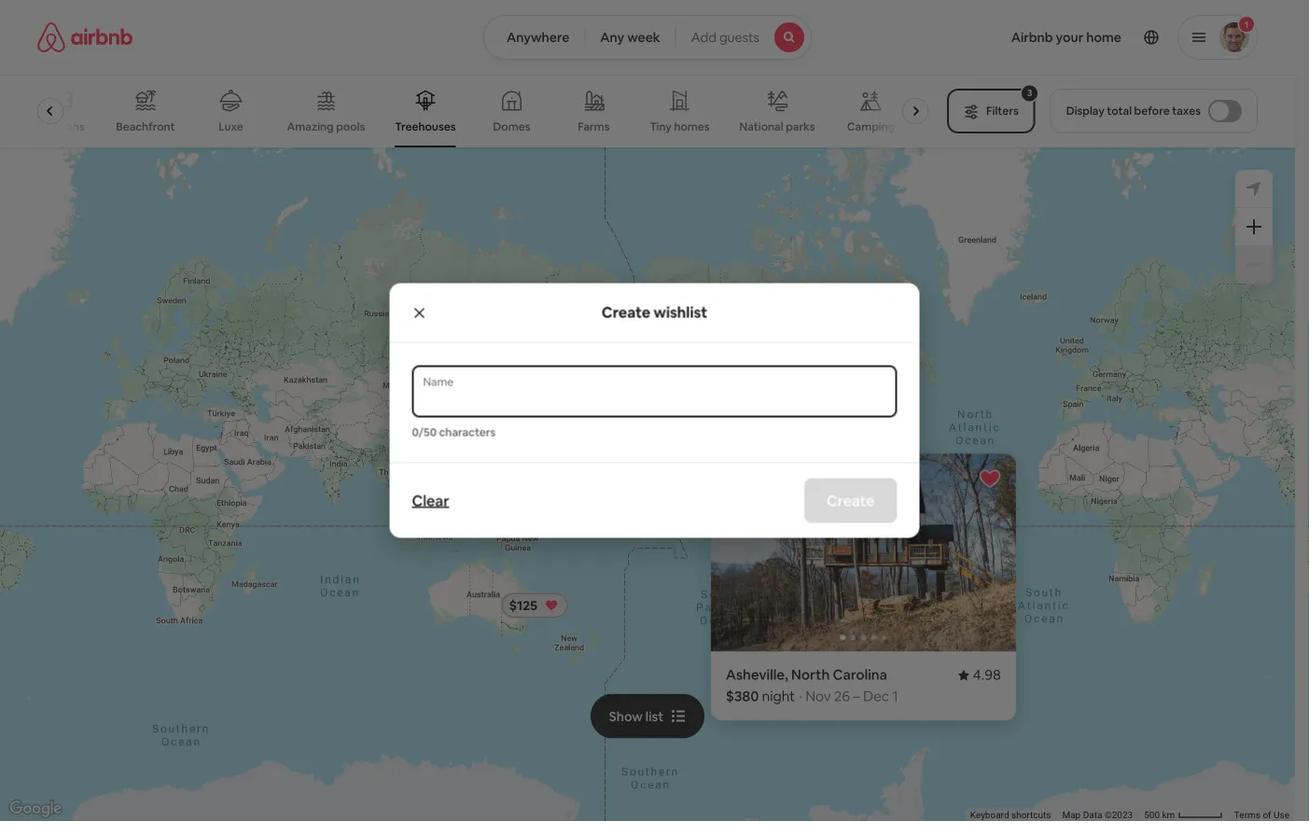 Task type: locate. For each thing, give the bounding box(es) containing it.
google map
showing 8 stays. including 2 saved stays. region
[[0, 147, 1309, 821]]

$250 $136
[[851, 397, 905, 432]]

1 horizontal spatial create
[[827, 491, 875, 510]]

nov
[[806, 687, 831, 706]]

create
[[602, 303, 651, 322], [827, 491, 875, 510]]

0 vertical spatial create
[[602, 303, 651, 322]]

None search field
[[483, 15, 812, 60]]

$136
[[851, 415, 880, 432]]

show list button
[[590, 694, 705, 739]]

treehouses
[[395, 119, 456, 134]]

keyboard shortcuts button
[[970, 809, 1051, 821]]

0 vertical spatial $380
[[835, 416, 868, 434]]

1 vertical spatial create
[[827, 491, 875, 510]]

shortcuts
[[1011, 810, 1051, 821]]

list
[[646, 708, 664, 725]]

1 horizontal spatial $380
[[835, 416, 868, 434]]

terms
[[1234, 810, 1261, 821]]

pools
[[337, 119, 365, 134]]

add
[[691, 29, 716, 46]]

display total before taxes
[[1066, 104, 1201, 118]]

keyboard shortcuts
[[970, 810, 1051, 821]]

create for create wishlist
[[602, 303, 651, 322]]

group containing national parks
[[34, 75, 936, 147]]

0/50
[[412, 425, 437, 439]]

dec
[[863, 687, 889, 706]]

$380 inside button
[[835, 416, 868, 434]]

$152
[[743, 409, 772, 426]]

amazing pools
[[287, 119, 365, 134]]

parks
[[786, 119, 815, 134]]

asheville, north carolina $380 night · nov 26 – dec 1
[[726, 666, 898, 706]]

characters
[[439, 425, 496, 439]]

0 vertical spatial group
[[34, 75, 936, 147]]

$125
[[509, 597, 537, 614]]

create inside create button
[[827, 491, 875, 510]]

create left wishlist
[[602, 303, 651, 322]]

data
[[1083, 810, 1102, 821]]

any week
[[600, 29, 660, 46]]

$250
[[874, 397, 905, 414]]

$380
[[835, 416, 868, 434], [726, 687, 759, 706]]

1
[[892, 687, 898, 706]]

1 vertical spatial group
[[711, 454, 1309, 652]]

create down $111
[[827, 491, 875, 510]]

show
[[609, 708, 643, 725]]

create button
[[804, 478, 897, 523]]

any week button
[[584, 15, 676, 60]]

4.98
[[973, 666, 1001, 684]]

0 horizontal spatial $380
[[726, 687, 759, 706]]

group
[[34, 75, 936, 147], [711, 454, 1309, 652]]

clear button
[[403, 482, 459, 519]]

add guests
[[691, 29, 760, 46]]

use
[[1274, 810, 1290, 821]]

0 horizontal spatial create
[[602, 303, 651, 322]]

$380 inside asheville, north carolina $380 night · nov 26 – dec 1
[[726, 687, 759, 706]]

before
[[1134, 104, 1170, 118]]

amazing
[[287, 119, 334, 134]]

clear
[[412, 491, 449, 510]]

homes
[[675, 119, 710, 134]]

of
[[1263, 810, 1271, 821]]

1 vertical spatial $380
[[726, 687, 759, 706]]

name this wishlist dialog
[[390, 283, 920, 538]]

national
[[740, 119, 784, 134]]

500
[[1144, 810, 1160, 821]]

©2023
[[1105, 810, 1133, 821]]

tiny homes
[[650, 119, 710, 134]]

profile element
[[834, 0, 1258, 75]]

camping
[[847, 119, 895, 134]]

anywhere button
[[483, 15, 585, 60]]



Task type: vqa. For each thing, say whether or not it's contained in the screenshot.
"Treehouses"
yes



Task type: describe. For each thing, give the bounding box(es) containing it.
0/50 characters
[[412, 425, 496, 439]]

week
[[627, 29, 660, 46]]

$136 button
[[843, 410, 889, 436]]

beachfront
[[116, 119, 175, 134]]

$111 button
[[843, 412, 884, 438]]

show list
[[609, 708, 664, 725]]

anywhere
[[507, 29, 569, 46]]

–
[[853, 687, 860, 706]]

500 km
[[1144, 810, 1177, 821]]

guests
[[719, 29, 760, 46]]

keyboard
[[970, 810, 1009, 821]]

terms of use link
[[1234, 810, 1290, 821]]

group inside google map
showing 8 stays. including 2 saved stays. region
[[711, 454, 1309, 652]]

$524 button
[[736, 407, 783, 433]]

·
[[799, 687, 802, 706]]

carolina
[[833, 666, 887, 684]]

google image
[[5, 797, 66, 821]]

tiny
[[650, 119, 672, 134]]

wishlist
[[654, 303, 707, 322]]

none search field containing anywhere
[[483, 15, 812, 60]]

north
[[791, 666, 830, 684]]

taxes
[[1172, 104, 1201, 118]]

farms
[[578, 119, 610, 134]]

$380 button
[[826, 411, 901, 439]]

display total before taxes button
[[1050, 89, 1258, 133]]

$250 button
[[866, 393, 913, 419]]

add guests button
[[675, 15, 812, 60]]

night
[[762, 687, 795, 706]]

zoom in image
[[1247, 219, 1262, 234]]

mansions
[[36, 119, 85, 134]]

map
[[1062, 810, 1081, 821]]

zoom out image
[[1247, 258, 1262, 272]]

asheville,
[[726, 666, 788, 684]]

$111
[[851, 417, 876, 433]]

remove from wishlist image
[[979, 468, 1001, 490]]

total
[[1107, 104, 1132, 118]]

create wishlist
[[602, 303, 707, 322]]

4.98 out of 5 average rating image
[[958, 666, 1001, 684]]

$152 button
[[735, 404, 780, 430]]

create for create
[[827, 491, 875, 510]]

26
[[834, 687, 850, 706]]

terms of use
[[1234, 810, 1290, 821]]

domes
[[493, 119, 531, 134]]

500 km button
[[1139, 808, 1229, 821]]

$125 button
[[501, 592, 568, 619]]

any
[[600, 29, 624, 46]]

luxe
[[219, 119, 244, 134]]

km
[[1162, 810, 1175, 821]]

display
[[1066, 104, 1105, 118]]

$524
[[744, 412, 774, 429]]

map data ©2023
[[1062, 810, 1133, 821]]

national parks
[[740, 119, 815, 134]]



